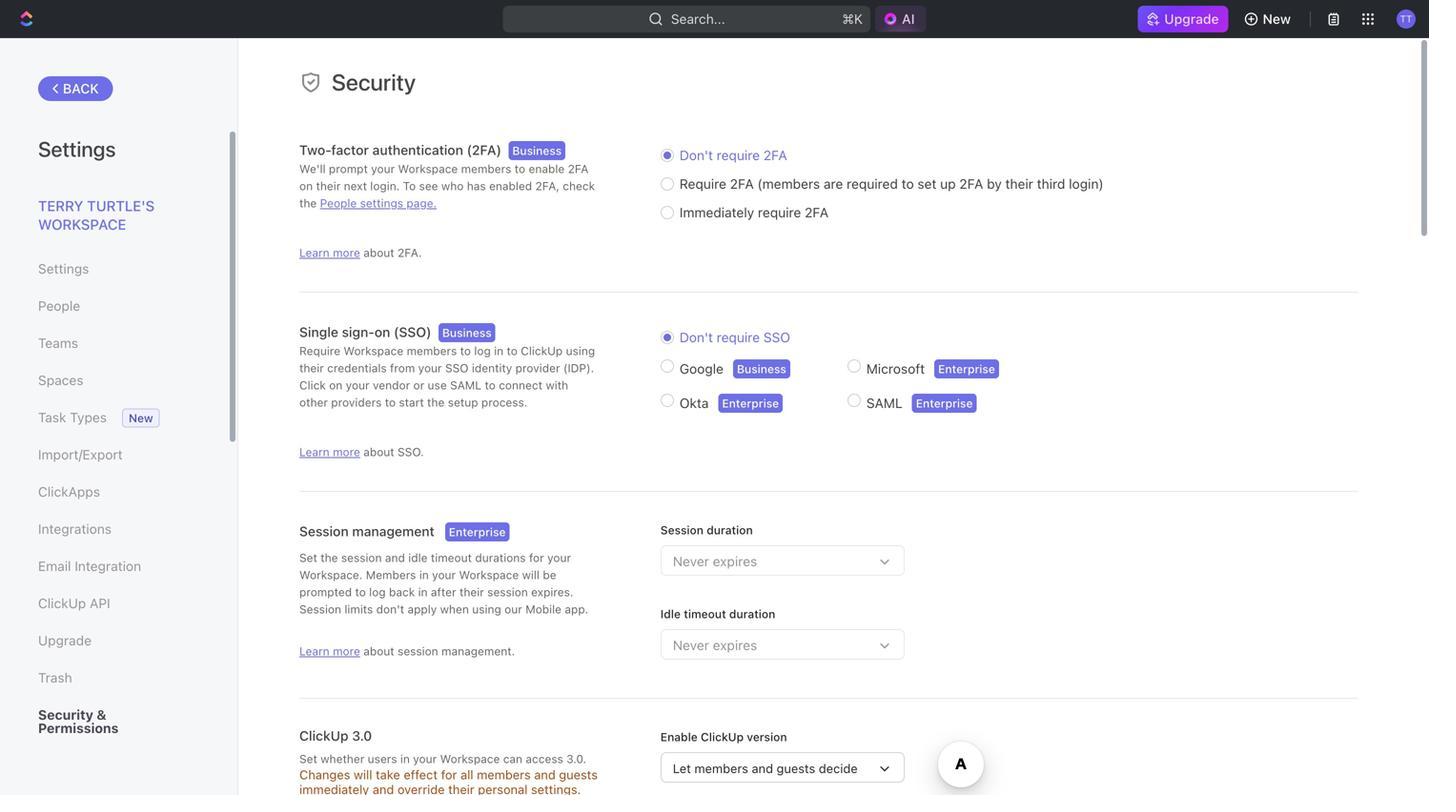 Task type: vqa. For each thing, say whether or not it's contained in the screenshot.


Task type: locate. For each thing, give the bounding box(es) containing it.
your up login.
[[371, 162, 395, 175]]

their up when at the left
[[460, 585, 484, 599]]

see
[[419, 179, 438, 193]]

the
[[299, 196, 317, 210], [427, 396, 445, 409], [321, 551, 338, 565]]

1 vertical spatial the
[[427, 396, 445, 409]]

0 vertical spatial require
[[680, 176, 727, 192]]

0 horizontal spatial saml
[[450, 379, 482, 392]]

to down vendor
[[385, 396, 396, 409]]

take
[[376, 768, 400, 782]]

the down use
[[427, 396, 445, 409]]

1 vertical spatial security
[[38, 707, 93, 723]]

set up changes
[[299, 752, 317, 766]]

to inside set the session and idle timeout durations for your workspace. members in your workspace will be prompted to log back in after their session expires. session limits don't apply when using our mobile app.
[[355, 585, 366, 599]]

set the session and idle timeout durations for your workspace. members in your workspace will be prompted to log back in after their session expires. session limits don't apply when using our mobile app.
[[299, 551, 588, 616]]

members up personal
[[477, 768, 531, 782]]

credentials
[[327, 361, 387, 375]]

1 horizontal spatial upgrade link
[[1138, 6, 1229, 32]]

sso
[[764, 329, 791, 345], [445, 361, 469, 375]]

your inside we'll prompt your workspace members to enable 2fa on their next login. to see who has enabled 2fa, check the
[[371, 162, 395, 175]]

0 vertical spatial never expires
[[673, 554, 757, 569]]

require 2fa (members are required to set up 2fa by their third login)
[[680, 176, 1104, 192]]

clickup up the provider
[[521, 344, 563, 358]]

in up identity at the left of page
[[494, 344, 504, 358]]

workspace inside set the session and idle timeout durations for your workspace. members in your workspace will be prompted to log back in after their session expires. session limits don't apply when using our mobile app.
[[459, 568, 519, 582]]

never expires
[[673, 554, 757, 569], [673, 637, 757, 653]]

1 vertical spatial require
[[758, 205, 801, 220]]

3 more from the top
[[333, 645, 360, 658]]

2 never expires button from the top
[[661, 629, 1359, 660]]

1 horizontal spatial sso
[[764, 329, 791, 345]]

members
[[461, 162, 511, 175], [407, 344, 457, 358], [695, 761, 748, 776], [477, 768, 531, 782]]

clickapps link
[[38, 476, 190, 508]]

log
[[474, 344, 491, 358], [369, 585, 386, 599]]

teams
[[38, 335, 78, 351]]

0 vertical spatial never
[[673, 554, 709, 569]]

1 more from the top
[[333, 246, 360, 259]]

1 horizontal spatial on
[[329, 379, 343, 392]]

security & permissions
[[38, 707, 119, 736]]

the up workspace.
[[321, 551, 338, 565]]

members down (2fa) in the top left of the page
[[461, 162, 511, 175]]

1 settings from the top
[[38, 136, 116, 161]]

workspace
[[398, 162, 458, 175], [38, 216, 126, 233], [344, 344, 404, 358], [459, 568, 519, 582], [440, 752, 500, 766]]

expires down idle timeout duration
[[713, 637, 757, 653]]

to inside we'll prompt your workspace members to enable 2fa on their next login. to see who has enabled 2fa, check the
[[515, 162, 526, 175]]

1 vertical spatial never expires
[[673, 637, 757, 653]]

to up identity at the left of page
[[507, 344, 518, 358]]

require for don't
[[680, 176, 727, 192]]

1 vertical spatial require
[[299, 344, 340, 358]]

1 vertical spatial sso
[[445, 361, 469, 375]]

their inside clickup 3.0 set whether users in your workspace can access 3.0. changes will take effect for all members and guests immediately and override their personal settings
[[448, 782, 475, 795]]

upgrade down clickup api
[[38, 633, 92, 648]]

1 vertical spatial upgrade
[[38, 633, 92, 648]]

1 vertical spatial more
[[333, 445, 360, 459]]

1 horizontal spatial back
[[389, 585, 415, 599]]

business for two-factor authentication (2fa)
[[512, 144, 562, 157]]

expires.
[[531, 585, 574, 599]]

workspace inside we'll prompt your workspace members to enable 2fa on their next login. to see who has enabled 2fa, check the
[[398, 162, 458, 175]]

learn more link down other
[[299, 445, 360, 459]]

1 vertical spatial learn
[[299, 445, 330, 459]]

0 vertical spatial people
[[320, 196, 357, 210]]

workspace inside terry turtle's workspace
[[38, 216, 126, 233]]

security for security & permissions
[[38, 707, 93, 723]]

email
[[38, 558, 71, 574]]

saml
[[450, 379, 482, 392], [867, 395, 903, 411]]

1 vertical spatial saml
[[867, 395, 903, 411]]

people for people settings page.
[[320, 196, 357, 210]]

about down don't on the left bottom of page
[[364, 645, 394, 658]]

require up immediately
[[680, 176, 727, 192]]

users
[[368, 752, 397, 766]]

log up identity at the left of page
[[474, 344, 491, 358]]

settings up terry
[[38, 136, 116, 161]]

upgrade
[[1165, 11, 1219, 27], [38, 633, 92, 648]]

0 horizontal spatial people
[[38, 298, 80, 314]]

business up enable
[[512, 144, 562, 157]]

duration up idle timeout duration
[[707, 524, 753, 537]]

terry turtle's workspace
[[38, 197, 155, 233]]

0 vertical spatial upgrade
[[1165, 11, 1219, 27]]

2 settings from the top
[[38, 261, 89, 277]]

2 expires from the top
[[713, 637, 757, 653]]

don't for don't require sso
[[680, 329, 713, 345]]

(idp).
[[563, 361, 594, 375]]

expires
[[713, 554, 757, 569], [713, 637, 757, 653]]

1 vertical spatial never expires button
[[661, 629, 1359, 660]]

session up idle
[[661, 524, 704, 537]]

0 horizontal spatial for
[[441, 768, 457, 782]]

for up be
[[529, 551, 544, 565]]

session down 'session management'
[[341, 551, 382, 565]]

2 vertical spatial session
[[398, 645, 438, 658]]

(sso)
[[394, 324, 431, 340]]

upgrade link left new button
[[1138, 6, 1229, 32]]

0 vertical spatial back
[[63, 81, 99, 96]]

1 horizontal spatial the
[[321, 551, 338, 565]]

more down people settings page. link
[[333, 246, 360, 259]]

to
[[515, 162, 526, 175], [902, 176, 914, 192], [460, 344, 471, 358], [507, 344, 518, 358], [485, 379, 496, 392], [385, 396, 396, 409], [355, 585, 366, 599]]

0 vertical spatial never expires button
[[661, 545, 1359, 576]]

1 don't from the top
[[680, 147, 713, 163]]

about for on
[[364, 445, 394, 459]]

timeout
[[431, 551, 472, 565], [684, 607, 726, 621]]

set up workspace.
[[299, 551, 317, 565]]

0 horizontal spatial sso
[[445, 361, 469, 375]]

0 vertical spatial timeout
[[431, 551, 472, 565]]

guests down 3.0.
[[559, 768, 598, 782]]

members down the (sso)
[[407, 344, 457, 358]]

for inside clickup 3.0 set whether users in your workspace can access 3.0. changes will take effect for all members and guests immediately and override their personal settings
[[441, 768, 457, 782]]

2 don't from the top
[[680, 329, 713, 345]]

0 vertical spatial the
[[299, 196, 317, 210]]

3 learn from the top
[[299, 645, 330, 658]]

1 vertical spatial on
[[375, 324, 390, 340]]

1 vertical spatial people
[[38, 298, 80, 314]]

on
[[299, 179, 313, 193], [375, 324, 390, 340], [329, 379, 343, 392]]

clickup inside require workspace members to log in to clickup using their credentials from your sso identity provider (idp). click on your vendor or use saml to connect with other providers to start the setup process.
[[521, 344, 563, 358]]

management.
[[442, 645, 515, 658]]

enterprise for microsoft
[[938, 362, 995, 376]]

duration right idle
[[729, 607, 776, 621]]

1 learn more link from the top
[[299, 246, 360, 259]]

immediately
[[299, 782, 369, 795]]

0 vertical spatial using
[[566, 344, 595, 358]]

1 vertical spatial new
[[129, 411, 153, 425]]

don't up google
[[680, 329, 713, 345]]

to up enabled
[[515, 162, 526, 175]]

two-factor authentication (2fa)
[[299, 142, 502, 158]]

single sign-on (sso)
[[299, 324, 431, 340]]

1 horizontal spatial business
[[512, 144, 562, 157]]

the down we'll
[[299, 196, 317, 210]]

1 about from the top
[[364, 246, 394, 259]]

2 horizontal spatial business
[[737, 362, 787, 376]]

0 horizontal spatial upgrade
[[38, 633, 92, 648]]

in
[[494, 344, 504, 358], [419, 568, 429, 582], [418, 585, 428, 599], [400, 752, 410, 766]]

never expires down session duration
[[673, 554, 757, 569]]

learn more link down limits
[[299, 645, 360, 658]]

will inside clickup 3.0 set whether users in your workspace can access 3.0. changes will take effect for all members and guests immediately and override their personal settings
[[354, 768, 372, 782]]

2 learn more link from the top
[[299, 445, 360, 459]]

your up use
[[418, 361, 442, 375]]

never down idle
[[673, 637, 709, 653]]

timeout right idle
[[684, 607, 726, 621]]

all
[[461, 768, 473, 782]]

1 vertical spatial upgrade link
[[38, 625, 190, 657]]

1 vertical spatial log
[[369, 585, 386, 599]]

using left our
[[472, 603, 501, 616]]

more down limits
[[333, 645, 360, 658]]

clickup left api on the left of page
[[38, 595, 86, 611]]

don't up immediately
[[680, 147, 713, 163]]

0 vertical spatial security
[[332, 69, 416, 95]]

log up don't on the left bottom of page
[[369, 585, 386, 599]]

require workspace members to log in to clickup using their credentials from your sso identity provider (idp). click on your vendor or use saml to connect with other providers to start the setup process.
[[299, 344, 595, 409]]

about left 2fa. in the top left of the page
[[364, 246, 394, 259]]

1 vertical spatial don't
[[680, 329, 713, 345]]

back inside set the session and idle timeout durations for your workspace. members in your workspace will be prompted to log back in after their session expires. session limits don't apply when using our mobile app.
[[389, 585, 415, 599]]

business up identity at the left of page
[[442, 326, 492, 339]]

2 never expires from the top
[[673, 637, 757, 653]]

upgrade link down clickup api link
[[38, 625, 190, 657]]

using
[[566, 344, 595, 358], [472, 603, 501, 616]]

0 vertical spatial learn more link
[[299, 246, 360, 259]]

0 vertical spatial new
[[1263, 11, 1291, 27]]

timeout inside set the session and idle timeout durations for your workspace. members in your workspace will be prompted to log back in after their session expires. session limits don't apply when using our mobile app.
[[431, 551, 472, 565]]

personal
[[478, 782, 528, 795]]

and down access at the left of the page
[[534, 768, 556, 782]]

more for on
[[333, 445, 360, 459]]

0 horizontal spatial business
[[442, 326, 492, 339]]

using up (idp).
[[566, 344, 595, 358]]

1 horizontal spatial using
[[566, 344, 595, 358]]

workspace down terry
[[38, 216, 126, 233]]

on inside we'll prompt your workspace members to enable 2fa on their next login. to see who has enabled 2fa, check the
[[299, 179, 313, 193]]

in inside require workspace members to log in to clickup using their credentials from your sso identity provider (idp). click on your vendor or use saml to connect with other providers to start the setup process.
[[494, 344, 504, 358]]

0 vertical spatial for
[[529, 551, 544, 565]]

people inside people link
[[38, 298, 80, 314]]

learn more about session management.
[[299, 645, 515, 658]]

learn more link for authentication
[[299, 246, 360, 259]]

on left the (sso)
[[375, 324, 390, 340]]

we'll
[[299, 162, 326, 175]]

sign-
[[342, 324, 375, 340]]

learn down prompted
[[299, 645, 330, 658]]

2 horizontal spatial session
[[487, 585, 528, 599]]

1 vertical spatial set
[[299, 752, 317, 766]]

1 vertical spatial never
[[673, 637, 709, 653]]

2 learn from the top
[[299, 445, 330, 459]]

workspace inside clickup 3.0 set whether users in your workspace can access 3.0. changes will take effect for all members and guests immediately and override their personal settings
[[440, 752, 500, 766]]

2 vertical spatial the
[[321, 551, 338, 565]]

0 vertical spatial upgrade link
[[1138, 6, 1229, 32]]

1 never from the top
[[673, 554, 709, 569]]

settings
[[360, 196, 403, 210]]

guests left decide
[[777, 761, 816, 776]]

saml down microsoft
[[867, 395, 903, 411]]

1 horizontal spatial log
[[474, 344, 491, 358]]

by
[[987, 176, 1002, 192]]

1 vertical spatial expires
[[713, 637, 757, 653]]

workspace up all
[[440, 752, 500, 766]]

2 set from the top
[[299, 752, 317, 766]]

2fa up the check
[[568, 162, 589, 175]]

require up google
[[717, 329, 760, 345]]

0 horizontal spatial timeout
[[431, 551, 472, 565]]

your up effect on the bottom
[[413, 752, 437, 766]]

and up members
[[385, 551, 405, 565]]

using inside set the session and idle timeout durations for your workspace. members in your workspace will be prompted to log back in after their session expires. session limits don't apply when using our mobile app.
[[472, 603, 501, 616]]

1 vertical spatial for
[[441, 768, 457, 782]]

1 vertical spatial back
[[389, 585, 415, 599]]

prompt
[[329, 162, 368, 175]]

0 vertical spatial on
[[299, 179, 313, 193]]

⌘k
[[842, 11, 863, 27]]

set inside clickup 3.0 set whether users in your workspace can access 3.0. changes will take effect for all members and guests immediately and override their personal settings
[[299, 752, 317, 766]]

new inside settings element
[[129, 411, 153, 425]]

0 vertical spatial don't
[[680, 147, 713, 163]]

2 vertical spatial business
[[737, 362, 787, 376]]

never for first never expires dropdown button from the top of the page
[[673, 554, 709, 569]]

their up 'click'
[[299, 361, 324, 375]]

import/export link
[[38, 439, 190, 471]]

0 vertical spatial business
[[512, 144, 562, 157]]

timeout right idle on the bottom left
[[431, 551, 472, 565]]

0 horizontal spatial guests
[[559, 768, 598, 782]]

session up workspace.
[[299, 524, 349, 539]]

the inside we'll prompt your workspace members to enable 2fa on their next login. to see who has enabled 2fa, check the
[[299, 196, 317, 210]]

2 about from the top
[[364, 445, 394, 459]]

require for immediately require 2fa
[[758, 205, 801, 220]]

require for don't require sso
[[717, 329, 760, 345]]

enterprise right microsoft
[[938, 362, 995, 376]]

1 vertical spatial session
[[487, 585, 528, 599]]

clickup 3.0 set whether users in your workspace can access 3.0. changes will take effect for all members and guests immediately and override their personal settings
[[299, 728, 598, 795]]

for left all
[[441, 768, 457, 782]]

0 vertical spatial more
[[333, 246, 360, 259]]

require up (members
[[717, 147, 760, 163]]

security & permissions link
[[38, 699, 190, 745]]

to up limits
[[355, 585, 366, 599]]

enterprise for saml
[[916, 397, 973, 410]]

settings up people link
[[38, 261, 89, 277]]

connect
[[499, 379, 543, 392]]

2 vertical spatial learn more link
[[299, 645, 360, 658]]

1 vertical spatial using
[[472, 603, 501, 616]]

security for security
[[332, 69, 416, 95]]

enterprise right okta
[[722, 397, 779, 410]]

1 horizontal spatial timeout
[[684, 607, 726, 621]]

trash
[[38, 670, 72, 686]]

settings link
[[38, 253, 190, 285]]

enterprise down microsoft
[[916, 397, 973, 410]]

require
[[680, 176, 727, 192], [299, 344, 340, 358]]

0 vertical spatial expires
[[713, 554, 757, 569]]

workspace down durations
[[459, 568, 519, 582]]

1 learn from the top
[[299, 246, 330, 259]]

1 vertical spatial will
[[354, 768, 372, 782]]

1 vertical spatial settings
[[38, 261, 89, 277]]

security inside security & permissions
[[38, 707, 93, 723]]

integrations
[[38, 521, 112, 537]]

2 vertical spatial learn
[[299, 645, 330, 658]]

0 vertical spatial require
[[717, 147, 760, 163]]

task
[[38, 410, 66, 425]]

guests inside dropdown button
[[777, 761, 816, 776]]

never expires down idle timeout duration
[[673, 637, 757, 653]]

session management
[[299, 524, 438, 539]]

1 expires from the top
[[713, 554, 757, 569]]

1 horizontal spatial will
[[522, 568, 540, 582]]

for
[[529, 551, 544, 565], [441, 768, 457, 782]]

0 horizontal spatial on
[[299, 179, 313, 193]]

session duration
[[661, 524, 753, 537]]

0 vertical spatial saml
[[450, 379, 482, 392]]

0 vertical spatial duration
[[707, 524, 753, 537]]

learn more link down people settings page. link
[[299, 246, 360, 259]]

2 vertical spatial about
[[364, 645, 394, 658]]

idle
[[408, 551, 428, 565]]

0 horizontal spatial log
[[369, 585, 386, 599]]

don't
[[376, 603, 404, 616]]

workspace up see
[[398, 162, 458, 175]]

0 vertical spatial settings
[[38, 136, 116, 161]]

0 horizontal spatial using
[[472, 603, 501, 616]]

process.
[[481, 396, 528, 409]]

2 vertical spatial more
[[333, 645, 360, 658]]

1 horizontal spatial for
[[529, 551, 544, 565]]

2 more from the top
[[333, 445, 360, 459]]

require inside require workspace members to log in to clickup using their credentials from your sso identity provider (idp). click on your vendor or use saml to connect with other providers to start the setup process.
[[299, 344, 340, 358]]

0 horizontal spatial session
[[341, 551, 382, 565]]

1 vertical spatial learn more link
[[299, 445, 360, 459]]

on right 'click'
[[329, 379, 343, 392]]

2fa,
[[535, 179, 560, 193]]

2 never from the top
[[673, 637, 709, 653]]

new
[[1263, 11, 1291, 27], [129, 411, 153, 425]]

learn more about 2fa.
[[299, 246, 422, 259]]

idle
[[661, 607, 681, 621]]

your down credentials
[[346, 379, 370, 392]]

about left sso. at left bottom
[[364, 445, 394, 459]]

session down apply
[[398, 645, 438, 658]]

session
[[341, 551, 382, 565], [487, 585, 528, 599], [398, 645, 438, 658]]

whether
[[321, 752, 365, 766]]

1 vertical spatial timeout
[[684, 607, 726, 621]]

and inside set the session and idle timeout durations for your workspace. members in your workspace will be prompted to log back in after their session expires. session limits don't apply when using our mobile app.
[[385, 551, 405, 565]]

security
[[332, 69, 416, 95], [38, 707, 93, 723]]

require for don't require 2fa
[[717, 147, 760, 163]]

1 horizontal spatial require
[[680, 176, 727, 192]]

enterprise for okta
[[722, 397, 779, 410]]

never expires button
[[661, 545, 1359, 576], [661, 629, 1359, 660]]

sso.
[[398, 445, 424, 459]]

0 horizontal spatial new
[[129, 411, 153, 425]]

business down don't require sso
[[737, 362, 787, 376]]

1 horizontal spatial guests
[[777, 761, 816, 776]]

don't
[[680, 147, 713, 163], [680, 329, 713, 345]]

immediately require 2fa
[[680, 205, 829, 220]]

ai button
[[875, 6, 926, 32]]

expires down session duration
[[713, 554, 757, 569]]

2 horizontal spatial the
[[427, 396, 445, 409]]

who
[[441, 179, 464, 193]]

upgrade left new button
[[1165, 11, 1219, 27]]

learn down other
[[299, 445, 330, 459]]

their down all
[[448, 782, 475, 795]]

terry
[[38, 197, 83, 214]]

clickup inside settings element
[[38, 595, 86, 611]]

session down prompted
[[299, 603, 341, 616]]

0 horizontal spatial back
[[63, 81, 99, 96]]

1 set from the top
[[299, 551, 317, 565]]

session up our
[[487, 585, 528, 599]]

0 vertical spatial will
[[522, 568, 540, 582]]

will left be
[[522, 568, 540, 582]]

people down next at the left of page
[[320, 196, 357, 210]]

their down we'll
[[316, 179, 341, 193]]

enterprise
[[938, 362, 995, 376], [722, 397, 779, 410], [916, 397, 973, 410], [449, 525, 506, 539]]

their inside we'll prompt your workspace members to enable 2fa on their next login. to see who has enabled 2fa, check the
[[316, 179, 341, 193]]

0 vertical spatial learn
[[299, 246, 330, 259]]

business
[[512, 144, 562, 157], [442, 326, 492, 339], [737, 362, 787, 376]]

more down providers
[[333, 445, 360, 459]]

security left &
[[38, 707, 93, 723]]

0 horizontal spatial the
[[299, 196, 317, 210]]

members down enable clickup version
[[695, 761, 748, 776]]

1 horizontal spatial people
[[320, 196, 357, 210]]



Task type: describe. For each thing, give the bounding box(es) containing it.
search...
[[671, 11, 725, 27]]

session for session management
[[299, 524, 349, 539]]

third
[[1037, 176, 1066, 192]]

1 never expires button from the top
[[661, 545, 1359, 576]]

email integration
[[38, 558, 141, 574]]

login)
[[1069, 176, 1104, 192]]

workspace.
[[299, 568, 363, 582]]

api
[[90, 595, 110, 611]]

to
[[403, 179, 416, 193]]

require for single
[[299, 344, 340, 358]]

2fa.
[[398, 246, 422, 259]]

clickup inside clickup 3.0 set whether users in your workspace can access 3.0. changes will take effect for all members and guests immediately and override their personal settings
[[299, 728, 349, 744]]

members inside "let members and guests decide" dropdown button
[[695, 761, 748, 776]]

1 horizontal spatial saml
[[867, 395, 903, 411]]

for inside set the session and idle timeout durations for your workspace. members in your workspace will be prompted to log back in after their session expires. session limits don't apply when using our mobile app.
[[529, 551, 544, 565]]

has
[[467, 179, 486, 193]]

settings element
[[0, 38, 238, 795]]

(2fa)
[[467, 142, 502, 158]]

identity
[[472, 361, 512, 375]]

microsoft
[[867, 361, 925, 377]]

learn for authentication
[[299, 246, 330, 259]]

effect
[[404, 768, 438, 782]]

login.
[[370, 179, 400, 193]]

providers
[[331, 396, 382, 409]]

spaces link
[[38, 364, 190, 397]]

in down idle on the bottom left
[[419, 568, 429, 582]]

app.
[[565, 603, 588, 616]]

management
[[352, 524, 435, 539]]

2fa down don't require 2fa
[[730, 176, 754, 192]]

the inside require workspace members to log in to clickup using their credentials from your sso identity provider (idp). click on your vendor or use saml to connect with other providers to start the setup process.
[[427, 396, 445, 409]]

people settings page.
[[320, 196, 437, 210]]

1 vertical spatial duration
[[729, 607, 776, 621]]

members inside we'll prompt your workspace members to enable 2fa on their next login. to see who has enabled 2fa, check the
[[461, 162, 511, 175]]

guests inside clickup 3.0 set whether users in your workspace can access 3.0. changes will take effect for all members and guests immediately and override their personal settings
[[559, 768, 598, 782]]

let members and guests decide
[[673, 761, 858, 776]]

2 horizontal spatial on
[[375, 324, 390, 340]]

limits
[[345, 603, 373, 616]]

two-
[[299, 142, 331, 158]]

enable
[[529, 162, 565, 175]]

integration
[[75, 558, 141, 574]]

clickapps
[[38, 484, 100, 500]]

0 vertical spatial session
[[341, 551, 382, 565]]

import/export
[[38, 447, 123, 462]]

let
[[673, 761, 691, 776]]

your inside clickup 3.0 set whether users in your workspace can access 3.0. changes will take effect for all members and guests immediately and override their personal settings
[[413, 752, 437, 766]]

teams link
[[38, 327, 190, 359]]

about for authentication
[[364, 246, 394, 259]]

people for people
[[38, 298, 80, 314]]

immediately
[[680, 205, 754, 220]]

0 vertical spatial sso
[[764, 329, 791, 345]]

clickup right enable
[[701, 730, 744, 744]]

new inside button
[[1263, 11, 1291, 27]]

expires for 1st never expires dropdown button from the bottom
[[713, 637, 757, 653]]

back inside settings element
[[63, 81, 99, 96]]

3 about from the top
[[364, 645, 394, 658]]

saml inside require workspace members to log in to clickup using their credentials from your sso identity provider (idp). click on your vendor or use saml to connect with other providers to start the setup process.
[[450, 379, 482, 392]]

set inside set the session and idle timeout durations for your workspace. members in your workspace will be prompted to log back in after their session expires. session limits don't apply when using our mobile app.
[[299, 551, 317, 565]]

2fa left by
[[960, 176, 983, 192]]

mobile
[[526, 603, 562, 616]]

up
[[940, 176, 956, 192]]

their right by
[[1006, 176, 1034, 192]]

we'll prompt your workspace members to enable 2fa on their next login. to see who has enabled 2fa, check the
[[299, 162, 595, 210]]

people link
[[38, 290, 190, 322]]

3.0
[[352, 728, 372, 744]]

trash link
[[38, 662, 190, 694]]

in inside clickup 3.0 set whether users in your workspace can access 3.0. changes will take effect for all members and guests immediately and override their personal settings
[[400, 752, 410, 766]]

required
[[847, 176, 898, 192]]

don't for don't require 2fa
[[680, 147, 713, 163]]

in up apply
[[418, 585, 428, 599]]

the inside set the session and idle timeout durations for your workspace. members in your workspace will be prompted to log back in after their session expires. session limits don't apply when using our mobile app.
[[321, 551, 338, 565]]

session inside set the session and idle timeout durations for your workspace. members in your workspace will be prompted to log back in after their session expires. session limits don't apply when using our mobile app.
[[299, 603, 341, 616]]

session for session duration
[[661, 524, 704, 537]]

don't require sso
[[680, 329, 791, 345]]

other
[[299, 396, 328, 409]]

google
[[680, 361, 724, 377]]

factor
[[331, 142, 369, 158]]

workspace inside require workspace members to log in to clickup using their credentials from your sso identity provider (idp). click on your vendor or use saml to connect with other providers to start the setup process.
[[344, 344, 404, 358]]

log inside require workspace members to log in to clickup using their credentials from your sso identity provider (idp). click on your vendor or use saml to connect with other providers to start the setup process.
[[474, 344, 491, 358]]

on inside require workspace members to log in to clickup using their credentials from your sso identity provider (idp). click on your vendor or use saml to connect with other providers to start the setup process.
[[329, 379, 343, 392]]

2fa up (members
[[764, 147, 787, 163]]

learn more link for on
[[299, 445, 360, 459]]

access
[[526, 752, 563, 766]]

members inside clickup 3.0 set whether users in your workspace can access 3.0. changes will take effect for all members and guests immediately and override their personal settings
[[477, 768, 531, 782]]

ai
[[902, 11, 915, 27]]

2fa down are
[[805, 205, 829, 220]]

members
[[366, 568, 416, 582]]

and inside dropdown button
[[752, 761, 773, 776]]

to down identity at the left of page
[[485, 379, 496, 392]]

enable
[[661, 730, 698, 744]]

members inside require workspace members to log in to clickup using their credentials from your sso identity provider (idp). click on your vendor or use saml to connect with other providers to start the setup process.
[[407, 344, 457, 358]]

3 learn more link from the top
[[299, 645, 360, 658]]

1 never expires from the top
[[673, 554, 757, 569]]

0 horizontal spatial upgrade link
[[38, 625, 190, 657]]

to up setup at the left
[[460, 344, 471, 358]]

sso inside require workspace members to log in to clickup using their credentials from your sso identity provider (idp). click on your vendor or use saml to connect with other providers to start the setup process.
[[445, 361, 469, 375]]

decide
[[819, 761, 858, 776]]

your up be
[[547, 551, 571, 565]]

will inside set the session and idle timeout durations for your workspace. members in your workspace will be prompted to log back in after their session expires. session limits don't apply when using our mobile app.
[[522, 568, 540, 582]]

1 horizontal spatial session
[[398, 645, 438, 658]]

integrations link
[[38, 513, 190, 545]]

our
[[505, 603, 522, 616]]

learn for on
[[299, 445, 330, 459]]

using inside require workspace members to log in to clickup using their credentials from your sso identity provider (idp). click on your vendor or use saml to connect with other providers to start the setup process.
[[566, 344, 595, 358]]

enabled
[[489, 179, 532, 193]]

tt button
[[1391, 4, 1422, 34]]

apply
[[408, 603, 437, 616]]

2fa inside we'll prompt your workspace members to enable 2fa on their next login. to see who has enabled 2fa, check the
[[568, 162, 589, 175]]

never for 1st never expires dropdown button from the bottom
[[673, 637, 709, 653]]

be
[[543, 568, 556, 582]]

provider
[[516, 361, 560, 375]]

start
[[399, 396, 424, 409]]

tt
[[1400, 13, 1413, 24]]

clickup api link
[[38, 587, 190, 620]]

their inside require workspace members to log in to clickup using their credentials from your sso identity provider (idp). click on your vendor or use saml to connect with other providers to start the setup process.
[[299, 361, 324, 375]]

new button
[[1236, 4, 1303, 34]]

task types
[[38, 410, 107, 425]]

authentication
[[372, 142, 463, 158]]

your up after
[[432, 568, 456, 582]]

email integration link
[[38, 550, 190, 583]]

more for authentication
[[333, 246, 360, 259]]

(members
[[758, 176, 820, 192]]

expires for first never expires dropdown button from the top of the page
[[713, 554, 757, 569]]

permissions
[[38, 720, 119, 736]]

use
[[428, 379, 447, 392]]

enterprise up durations
[[449, 525, 506, 539]]

to left "set"
[[902, 176, 914, 192]]

from
[[390, 361, 415, 375]]

or
[[413, 379, 425, 392]]

don't require 2fa
[[680, 147, 787, 163]]

next
[[344, 179, 367, 193]]

and down take
[[373, 782, 394, 795]]

are
[[824, 176, 843, 192]]

their inside set the session and idle timeout durations for your workspace. members in your workspace will be prompted to log back in after their session expires. session limits don't apply when using our mobile app.
[[460, 585, 484, 599]]

upgrade inside settings element
[[38, 633, 92, 648]]

business for single sign-on (sso)
[[442, 326, 492, 339]]

log inside set the session and idle timeout durations for your workspace. members in your workspace will be prompted to log back in after their session expires. session limits don't apply when using our mobile app.
[[369, 585, 386, 599]]

single
[[299, 324, 338, 340]]

1 horizontal spatial upgrade
[[1165, 11, 1219, 27]]

override
[[398, 782, 445, 795]]

page.
[[407, 196, 437, 210]]

set
[[918, 176, 937, 192]]



